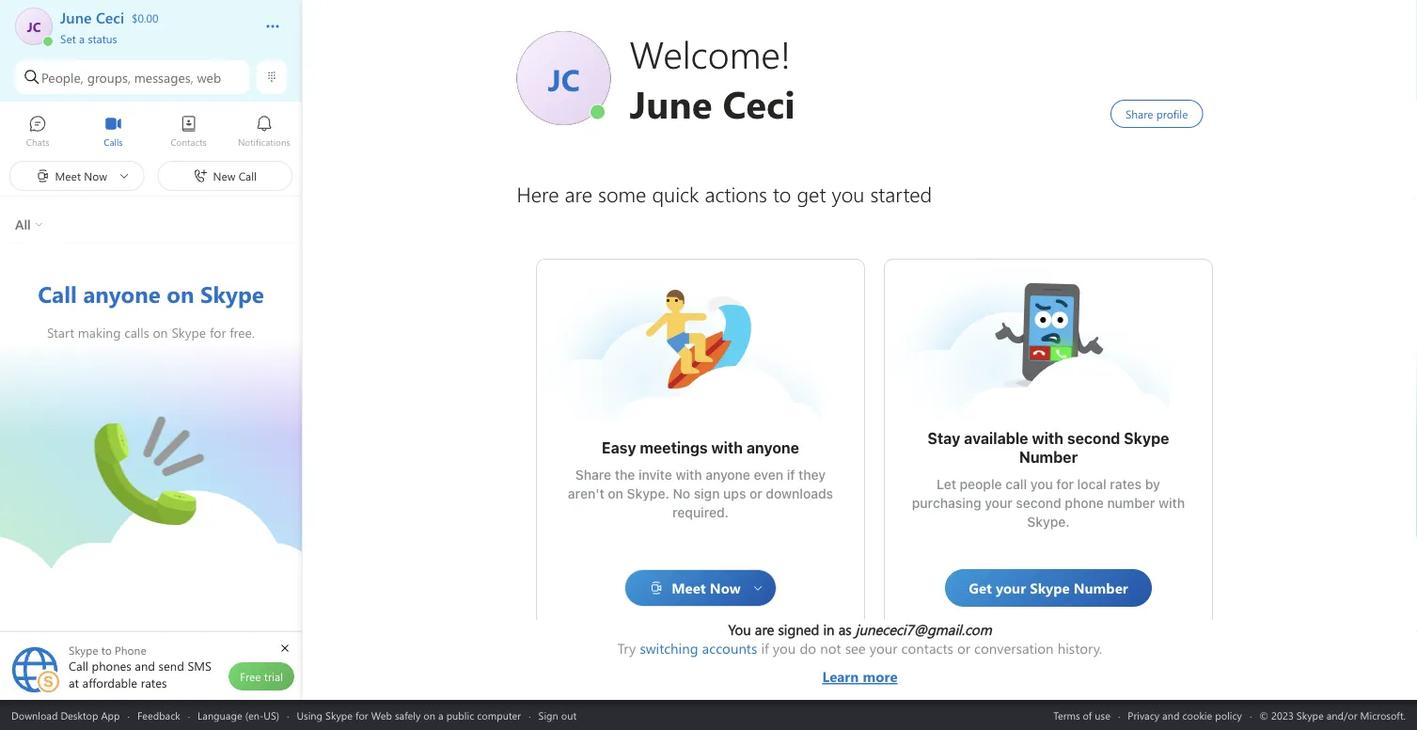 Task type: locate. For each thing, give the bounding box(es) containing it.
set
[[60, 31, 76, 46]]

see
[[846, 639, 866, 658]]

as
[[839, 620, 852, 639]]

for
[[1057, 477, 1074, 492], [356, 708, 369, 722]]

or right 'contacts'
[[958, 639, 971, 658]]

or
[[749, 486, 762, 502], [958, 639, 971, 658]]

and
[[1163, 708, 1180, 722]]

0 vertical spatial you
[[1031, 477, 1053, 492]]

for left web
[[356, 708, 369, 722]]

1 vertical spatial second
[[1016, 495, 1062, 511]]

0 vertical spatial if
[[787, 467, 795, 483]]

1 horizontal spatial skype
[[1124, 430, 1170, 447]]

0 vertical spatial a
[[79, 31, 85, 46]]

1 horizontal spatial you
[[1031, 477, 1053, 492]]

1 horizontal spatial skype.
[[1027, 514, 1070, 530]]

terms
[[1054, 708, 1081, 722]]

if up downloads
[[787, 467, 795, 483]]

a
[[79, 31, 85, 46], [438, 708, 444, 722]]

no
[[673, 486, 690, 502]]

not
[[821, 639, 842, 658]]

1 vertical spatial you
[[773, 639, 796, 658]]

1 vertical spatial for
[[356, 708, 369, 722]]

skype
[[1124, 430, 1170, 447], [326, 708, 353, 722]]

terms of use link
[[1054, 708, 1111, 722]]

1 horizontal spatial if
[[787, 467, 795, 483]]

1 vertical spatial if
[[762, 639, 769, 658]]

for left 'local'
[[1057, 477, 1074, 492]]

desktop
[[61, 708, 98, 722]]

1 vertical spatial or
[[958, 639, 971, 658]]

privacy and cookie policy
[[1128, 708, 1243, 722]]

you
[[1031, 477, 1053, 492], [773, 639, 796, 658]]

switching
[[640, 639, 699, 658]]

language
[[198, 708, 242, 722]]

or right ups
[[749, 486, 762, 502]]

learn
[[823, 667, 859, 686]]

terms of use
[[1054, 708, 1111, 722]]

you right call
[[1031, 477, 1053, 492]]

with up the no
[[676, 467, 702, 483]]

skype. inside let people call you for local rates by purchasing your second phone number with skype.
[[1027, 514, 1070, 530]]

0 horizontal spatial second
[[1016, 495, 1062, 511]]

1 vertical spatial skype.
[[1027, 514, 1070, 530]]

computer
[[477, 708, 521, 722]]

a right set
[[79, 31, 85, 46]]

1 vertical spatial anyone
[[705, 467, 750, 483]]

you are signed in as
[[729, 620, 856, 639]]

0 vertical spatial on
[[608, 486, 623, 502]]

us)
[[264, 708, 280, 722]]

anyone up even
[[746, 439, 799, 457]]

public
[[447, 708, 474, 722]]

you left do
[[773, 639, 796, 658]]

0 vertical spatial your
[[985, 495, 1013, 511]]

they
[[798, 467, 826, 483]]

anyone up ups
[[705, 467, 750, 483]]

skype. down phone
[[1027, 514, 1070, 530]]

with inside share the invite with anyone even if they aren't on skype. no sign ups or downloads required.
[[676, 467, 702, 483]]

if
[[787, 467, 795, 483], [762, 639, 769, 658]]

0 vertical spatial second
[[1067, 430, 1120, 447]]

1 horizontal spatial your
[[985, 495, 1013, 511]]

skype. down invite
[[627, 486, 669, 502]]

privacy
[[1128, 708, 1160, 722]]

sign
[[694, 486, 720, 502]]

with down by
[[1159, 495, 1185, 511]]

1 horizontal spatial or
[[958, 639, 971, 658]]

1 horizontal spatial a
[[438, 708, 444, 722]]

are
[[755, 620, 775, 639]]

privacy and cookie policy link
[[1128, 708, 1243, 722]]

0 horizontal spatial if
[[762, 639, 769, 658]]

meetings
[[640, 439, 708, 457]]

contacts
[[902, 639, 954, 658]]

your right see
[[870, 639, 898, 658]]

do
[[800, 639, 817, 658]]

call
[[1006, 477, 1027, 492]]

second up 'local'
[[1067, 430, 1120, 447]]

second
[[1067, 430, 1120, 447], [1016, 495, 1062, 511]]

stay available with second skype number
[[928, 430, 1173, 466]]

available
[[964, 430, 1028, 447]]

1 vertical spatial skype
[[326, 708, 353, 722]]

0 horizontal spatial or
[[749, 486, 762, 502]]

0 vertical spatial skype
[[1124, 430, 1170, 447]]

skype up by
[[1124, 430, 1170, 447]]

language (en-us)
[[198, 708, 280, 722]]

language (en-us) link
[[198, 708, 280, 722]]

a left the public
[[438, 708, 444, 722]]

more
[[863, 667, 898, 686]]

0 vertical spatial for
[[1057, 477, 1074, 492]]

0 horizontal spatial a
[[79, 31, 85, 46]]

1 horizontal spatial second
[[1067, 430, 1120, 447]]

switching accounts link
[[640, 639, 758, 658]]

the
[[615, 467, 635, 483]]

anyone
[[746, 439, 799, 457], [705, 467, 750, 483]]

of
[[1084, 708, 1093, 722]]

0 horizontal spatial you
[[773, 639, 796, 658]]

share the invite with anyone even if they aren't on skype. no sign ups or downloads required.
[[568, 467, 837, 520]]

with
[[1032, 430, 1064, 447], [711, 439, 743, 457], [676, 467, 702, 483], [1159, 495, 1185, 511]]

second down call
[[1016, 495, 1062, 511]]

0 horizontal spatial on
[[424, 708, 436, 722]]

0 vertical spatial skype.
[[627, 486, 669, 502]]

1 horizontal spatial on
[[608, 486, 623, 502]]

skype right using
[[326, 708, 353, 722]]

on right safely
[[424, 708, 436, 722]]

0 horizontal spatial skype.
[[627, 486, 669, 502]]

rates
[[1110, 477, 1142, 492]]

on
[[608, 486, 623, 502], [424, 708, 436, 722]]

you inside try switching accounts if you do not see your contacts or conversation history. learn more
[[773, 639, 796, 658]]

1 horizontal spatial for
[[1057, 477, 1074, 492]]

second inside let people call you for local rates by purchasing your second phone number with skype.
[[1016, 495, 1062, 511]]

on inside share the invite with anyone even if they aren't on skype. no sign ups or downloads required.
[[608, 486, 623, 502]]

people,
[[41, 68, 84, 86]]

0 horizontal spatial your
[[870, 639, 898, 658]]

on down the
[[608, 486, 623, 502]]

your
[[985, 495, 1013, 511], [870, 639, 898, 658]]

if right you
[[762, 639, 769, 658]]

second inside stay available with second skype number
[[1067, 430, 1120, 447]]

your inside let people call you for local rates by purchasing your second phone number with skype.
[[985, 495, 1013, 511]]

tab list
[[0, 106, 302, 158]]

0 vertical spatial or
[[749, 486, 762, 502]]

skype.
[[627, 486, 669, 502], [1027, 514, 1070, 530]]

your down call
[[985, 495, 1013, 511]]

out
[[561, 708, 577, 722]]

with up number
[[1032, 430, 1064, 447]]

1 vertical spatial your
[[870, 639, 898, 658]]



Task type: describe. For each thing, give the bounding box(es) containing it.
downloads
[[766, 486, 833, 502]]

a inside button
[[79, 31, 85, 46]]

whosthis
[[992, 279, 1050, 299]]

safely
[[395, 708, 421, 722]]

status
[[88, 31, 117, 46]]

or inside try switching accounts if you do not see your contacts or conversation history. learn more
[[958, 639, 971, 658]]

accounts
[[702, 639, 758, 658]]

0 horizontal spatial skype
[[326, 708, 353, 722]]

number
[[1019, 448, 1078, 466]]

phone
[[1065, 495, 1104, 511]]

set a status
[[60, 31, 117, 46]]

required.
[[672, 505, 729, 520]]

policy
[[1216, 708, 1243, 722]]

using skype for web safely on a public computer
[[297, 708, 521, 722]]

ups
[[723, 486, 746, 502]]

let people call you for local rates by purchasing your second phone number with skype.
[[912, 477, 1189, 530]]

by
[[1145, 477, 1160, 492]]

feedback link
[[137, 708, 180, 722]]

mansurfer
[[644, 288, 711, 308]]

history.
[[1058, 639, 1103, 658]]

try switching accounts if you do not see your contacts or conversation history. learn more
[[618, 639, 1103, 686]]

anyone inside share the invite with anyone even if they aren't on skype. no sign ups or downloads required.
[[705, 467, 750, 483]]

canyoutalk
[[95, 412, 166, 432]]

share
[[575, 467, 611, 483]]

easy
[[602, 439, 636, 457]]

sign out
[[539, 708, 577, 722]]

sign out link
[[539, 708, 577, 722]]

purchasing
[[912, 495, 981, 511]]

signed
[[778, 620, 820, 639]]

in
[[824, 620, 835, 639]]

or inside share the invite with anyone even if they aren't on skype. no sign ups or downloads required.
[[749, 486, 762, 502]]

app
[[101, 708, 120, 722]]

invite
[[638, 467, 672, 483]]

for inside let people call you for local rates by purchasing your second phone number with skype.
[[1057, 477, 1074, 492]]

feedback
[[137, 708, 180, 722]]

local
[[1077, 477, 1107, 492]]

learn more link
[[618, 658, 1103, 686]]

download desktop app
[[11, 708, 120, 722]]

if inside try switching accounts if you do not see your contacts or conversation history. learn more
[[762, 639, 769, 658]]

skype. inside share the invite with anyone even if they aren't on skype. no sign ups or downloads required.
[[627, 486, 669, 502]]

1 vertical spatial on
[[424, 708, 436, 722]]

with inside let people call you for local rates by purchasing your second phone number with skype.
[[1159, 495, 1185, 511]]

messages,
[[134, 68, 194, 86]]

easy meetings with anyone
[[602, 439, 799, 457]]

people, groups, messages, web button
[[15, 60, 249, 94]]

your inside try switching accounts if you do not see your contacts or conversation history. learn more
[[870, 639, 898, 658]]

using
[[297, 708, 323, 722]]

sign
[[539, 708, 559, 722]]

if inside share the invite with anyone even if they aren't on skype. no sign ups or downloads required.
[[787, 467, 795, 483]]

conversation
[[975, 639, 1054, 658]]

web
[[197, 68, 221, 86]]

let
[[937, 477, 956, 492]]

aren't
[[568, 486, 604, 502]]

people, groups, messages, web
[[41, 68, 221, 86]]

try
[[618, 639, 636, 658]]

download desktop app link
[[11, 708, 120, 722]]

skype inside stay available with second skype number
[[1124, 430, 1170, 447]]

using skype for web safely on a public computer link
[[297, 708, 521, 722]]

use
[[1096, 708, 1111, 722]]

(en-
[[245, 708, 264, 722]]

web
[[371, 708, 392, 722]]

1 vertical spatial a
[[438, 708, 444, 722]]

you
[[729, 620, 751, 639]]

0 vertical spatial anyone
[[746, 439, 799, 457]]

groups,
[[87, 68, 131, 86]]

with inside stay available with second skype number
[[1032, 430, 1064, 447]]

even
[[754, 467, 783, 483]]

number
[[1107, 495, 1155, 511]]

you inside let people call you for local rates by purchasing your second phone number with skype.
[[1031, 477, 1053, 492]]

0 horizontal spatial for
[[356, 708, 369, 722]]

set a status button
[[60, 26, 247, 46]]

stay
[[928, 430, 961, 447]]

with up ups
[[711, 439, 743, 457]]

cookie
[[1183, 708, 1213, 722]]

people
[[960, 477, 1002, 492]]

download
[[11, 708, 58, 722]]



Task type: vqa. For each thing, say whether or not it's contained in the screenshot.
meetings
yes



